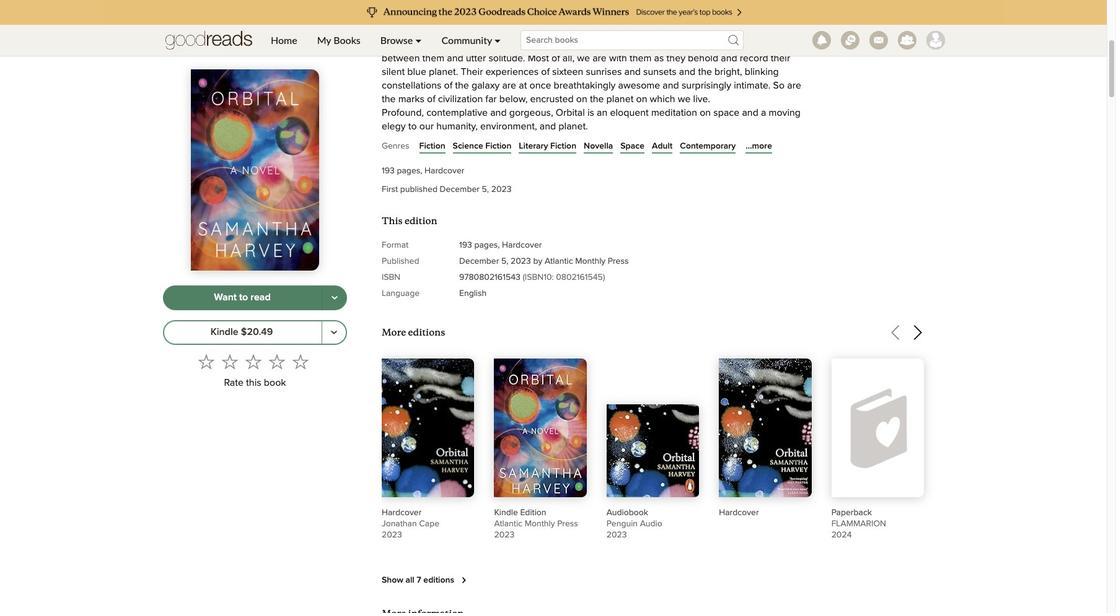 Task type: describe. For each thing, give the bounding box(es) containing it.
penguin
[[607, 520, 638, 529]]

a
[[761, 108, 767, 118]]

space
[[714, 108, 740, 118]]

▾ for browse ▾
[[416, 34, 422, 46]]

audiobook
[[607, 509, 649, 518]]

top genres for this book element
[[382, 139, 944, 158]]

audio
[[640, 520, 663, 529]]

9780802161543 (isbn10: 0802161545)
[[459, 273, 605, 282]]

orbital
[[556, 108, 585, 118]]

more editions
[[382, 327, 445, 338]]

7
[[417, 576, 421, 585]]

1 vertical spatial 193 pages, hardcover
[[459, 241, 542, 250]]

show all 7 editions
[[382, 576, 455, 585]]

browse ▾ link
[[371, 25, 432, 56]]

an
[[597, 108, 608, 118]]

adult link
[[652, 140, 673, 152]]

1 vertical spatial pages,
[[475, 241, 500, 250]]

1 horizontal spatial 193
[[459, 241, 472, 250]]

book cover image for hardcover jonathan cape 2023
[[382, 359, 475, 502]]

home link
[[261, 25, 307, 56]]

Search by book title or ISBN text field
[[521, 30, 744, 50]]

literary
[[519, 142, 548, 151]]

browse ▾
[[381, 34, 422, 46]]

audiobook penguin audio 2023
[[607, 509, 663, 540]]

genres
[[382, 142, 410, 150]]

contemporary link
[[680, 140, 736, 152]]

browse
[[381, 34, 413, 46]]

eloquent
[[610, 108, 649, 118]]

fiction for literary fiction
[[551, 142, 577, 151]]

edition
[[405, 215, 437, 227]]

rate this book
[[224, 378, 286, 388]]

on
[[700, 108, 711, 118]]

kindle edition atlantic monthly press 2023
[[494, 509, 578, 540]]

1 vertical spatial 5,
[[502, 257, 509, 266]]

first
[[382, 185, 398, 194]]

0 vertical spatial editions
[[408, 327, 445, 338]]

0 vertical spatial december
[[440, 185, 480, 194]]

kindle for kindle edition atlantic monthly press 2023
[[494, 509, 518, 518]]

adult
[[652, 142, 673, 151]]

rate
[[224, 378, 244, 388]]

show all 7 editions link
[[382, 573, 472, 588]]

0802161545)
[[556, 273, 605, 282]]

profound, contemplative and gorgeous, orbital is an eloquent meditation on space and a moving elegy to our humanity, environment, and planet.
[[382, 108, 801, 131]]

2023 inside kindle edition atlantic monthly press 2023
[[494, 531, 515, 540]]

book
[[264, 378, 286, 388]]

profile image for test dummy. image
[[927, 31, 946, 50]]

english
[[459, 289, 487, 298]]

fiction link
[[420, 140, 446, 152]]

(isbn10:
[[523, 273, 554, 282]]

contemporary
[[680, 142, 736, 151]]

$20.49
[[241, 328, 273, 337]]

to inside want to read button
[[239, 293, 248, 303]]

paperback flammarion 2024
[[832, 509, 887, 540]]

want to read button
[[163, 286, 322, 311]]

1 horizontal spatial monthly
[[576, 257, 606, 266]]

0 vertical spatial 193
[[382, 167, 395, 175]]

all
[[406, 576, 415, 585]]

1 horizontal spatial and
[[540, 121, 556, 131]]

flammarion
[[832, 520, 887, 529]]

this
[[382, 215, 403, 227]]

0 vertical spatial atlantic
[[545, 257, 573, 266]]

language
[[382, 289, 420, 298]]

books
[[334, 34, 361, 46]]

want to read
[[214, 293, 271, 303]]

community ▾ link
[[432, 25, 511, 56]]

my books link
[[307, 25, 371, 56]]

published
[[382, 257, 419, 266]]

home image
[[166, 25, 252, 56]]

press inside kindle edition atlantic monthly press 2023
[[557, 520, 578, 529]]

isbn
[[382, 273, 401, 282]]

hardcover inside hardcover link
[[719, 509, 759, 518]]

gorgeous,
[[509, 108, 553, 118]]

0 vertical spatial pages,
[[397, 167, 423, 175]]

elegy
[[382, 121, 406, 131]]

1 vertical spatial editions
[[424, 576, 455, 585]]

book cover image for paperback flammarion 2024
[[832, 359, 924, 498]]

moving
[[769, 108, 801, 118]]

0 horizontal spatial and
[[491, 108, 507, 118]]

more
[[382, 327, 406, 338]]

show
[[382, 576, 404, 585]]

rate 4 out of 5 image
[[269, 354, 285, 370]]

this edition
[[382, 215, 437, 227]]

want
[[214, 293, 237, 303]]



Task type: vqa. For each thing, say whether or not it's contained in the screenshot.


Task type: locate. For each thing, give the bounding box(es) containing it.
193 up first
[[382, 167, 395, 175]]

1 horizontal spatial ▾
[[495, 34, 501, 46]]

0 horizontal spatial to
[[239, 293, 248, 303]]

1 fiction from the left
[[420, 142, 446, 151]]

9780802161543
[[459, 273, 521, 282]]

meditation
[[652, 108, 698, 118]]

1 vertical spatial to
[[239, 293, 248, 303]]

book cover image for kindle edition atlantic monthly press 2023
[[494, 359, 587, 503]]

193 pages, hardcover
[[382, 167, 465, 175], [459, 241, 542, 250]]

None search field
[[511, 30, 754, 50]]

our
[[420, 121, 434, 131]]

▾
[[416, 34, 422, 46], [495, 34, 501, 46]]

by
[[534, 257, 543, 266]]

to
[[408, 121, 417, 131], [239, 293, 248, 303]]

rate this book element
[[163, 350, 347, 393]]

kindle left edition
[[494, 509, 518, 518]]

kindle $20.49 link
[[163, 320, 322, 345]]

and left a
[[742, 108, 759, 118]]

0 horizontal spatial monthly
[[525, 520, 555, 529]]

profound,
[[382, 108, 424, 118]]

2023
[[491, 185, 512, 194], [511, 257, 531, 266], [382, 531, 402, 540], [494, 531, 515, 540], [607, 531, 627, 540]]

▾ right browse
[[416, 34, 422, 46]]

0 horizontal spatial 5,
[[482, 185, 489, 194]]

published
[[400, 185, 438, 194]]

▾ right community
[[495, 34, 501, 46]]

2 horizontal spatial and
[[742, 108, 759, 118]]

5,
[[482, 185, 489, 194], [502, 257, 509, 266]]

kindle $20.49
[[211, 328, 273, 337]]

novella link
[[584, 140, 613, 152]]

december up the 9780802161543
[[459, 257, 499, 266]]

first published december 5, 2023
[[382, 185, 512, 194]]

editions right more
[[408, 327, 445, 338]]

this
[[246, 378, 261, 388]]

atlantic inside kindle edition atlantic monthly press 2023
[[494, 520, 523, 529]]

rate 1 out of 5 image
[[198, 354, 214, 370]]

my
[[317, 34, 331, 46]]

0 vertical spatial 193 pages, hardcover
[[382, 167, 465, 175]]

discover the winners for the best books of the year in the 2023 goodreads choice awards image
[[103, 0, 1005, 25]]

...more
[[746, 142, 773, 150]]

space
[[621, 142, 645, 151]]

edition
[[520, 509, 547, 518]]

2 horizontal spatial fiction
[[551, 142, 577, 151]]

fiction down planet.
[[551, 142, 577, 151]]

rating 0 out of 5 group
[[194, 350, 312, 374]]

atlantic down edition
[[494, 520, 523, 529]]

and up literary fiction
[[540, 121, 556, 131]]

0 vertical spatial kindle
[[211, 328, 239, 337]]

1 vertical spatial december
[[459, 257, 499, 266]]

193 pages, hardcover up published at the top of the page
[[382, 167, 465, 175]]

0 horizontal spatial 193
[[382, 167, 395, 175]]

193
[[382, 167, 395, 175], [459, 241, 472, 250]]

1 vertical spatial atlantic
[[494, 520, 523, 529]]

0 horizontal spatial press
[[557, 520, 578, 529]]

monthly
[[576, 257, 606, 266], [525, 520, 555, 529]]

0 vertical spatial press
[[608, 257, 629, 266]]

home
[[271, 34, 297, 46]]

1 horizontal spatial 5,
[[502, 257, 509, 266]]

press
[[608, 257, 629, 266], [557, 520, 578, 529]]

2024
[[832, 531, 852, 540]]

pages, up published at the top of the page
[[397, 167, 423, 175]]

science fiction
[[453, 142, 512, 151]]

1 horizontal spatial kindle
[[494, 509, 518, 518]]

2 fiction from the left
[[486, 142, 512, 151]]

kindle
[[211, 328, 239, 337], [494, 509, 518, 518]]

paperback
[[832, 509, 872, 518]]

editions right 7
[[424, 576, 455, 585]]

0 horizontal spatial kindle
[[211, 328, 239, 337]]

cape
[[419, 520, 440, 529]]

rate 5 out of 5 image
[[292, 354, 308, 370]]

1 horizontal spatial fiction
[[486, 142, 512, 151]]

0 horizontal spatial fiction
[[420, 142, 446, 151]]

193 up the 9780802161543
[[459, 241, 472, 250]]

community ▾
[[442, 34, 501, 46]]

pages, up the 9780802161543
[[475, 241, 500, 250]]

1 horizontal spatial to
[[408, 121, 417, 131]]

1 vertical spatial kindle
[[494, 509, 518, 518]]

jonathan
[[382, 520, 417, 529]]

0 vertical spatial to
[[408, 121, 417, 131]]

1 ▾ from the left
[[416, 34, 422, 46]]

book cover image for audiobook penguin audio 2023
[[607, 405, 700, 498]]

monthly inside kindle edition atlantic monthly press 2023
[[525, 520, 555, 529]]

193 pages, hardcover up the 9780802161543
[[459, 241, 542, 250]]

fiction
[[420, 142, 446, 151], [486, 142, 512, 151], [551, 142, 577, 151]]

literary fiction
[[519, 142, 577, 151]]

kindle up rate 2 out of 5 icon
[[211, 328, 239, 337]]

2023 inside the audiobook penguin audio 2023
[[607, 531, 627, 540]]

0 vertical spatial 5,
[[482, 185, 489, 194]]

0 vertical spatial monthly
[[576, 257, 606, 266]]

space link
[[621, 140, 645, 152]]

1 vertical spatial monthly
[[525, 520, 555, 529]]

5, up the 9780802161543
[[502, 257, 509, 266]]

contemplative
[[427, 108, 488, 118]]

kindle inside kindle edition atlantic monthly press 2023
[[494, 509, 518, 518]]

format
[[382, 241, 409, 250]]

hardcover jonathan cape 2023
[[382, 509, 440, 540]]

fiction down our
[[420, 142, 446, 151]]

hardcover link
[[719, 359, 812, 519]]

1 vertical spatial 193
[[459, 241, 472, 250]]

hardcover
[[425, 167, 465, 175], [502, 241, 542, 250], [382, 509, 422, 518], [719, 509, 759, 518]]

5, down science fiction link
[[482, 185, 489, 194]]

kindle for kindle $20.49
[[211, 328, 239, 337]]

community
[[442, 34, 492, 46]]

fiction for science fiction
[[486, 142, 512, 151]]

and up environment,
[[491, 108, 507, 118]]

0 horizontal spatial ▾
[[416, 34, 422, 46]]

hardcover inside hardcover jonathan cape 2023
[[382, 509, 422, 518]]

literary fiction link
[[519, 140, 577, 152]]

to inside profound, contemplative and gorgeous, orbital is an eloquent meditation on space and a moving elegy to our humanity, environment, and planet.
[[408, 121, 417, 131]]

december right published at the top of the page
[[440, 185, 480, 194]]

to left read
[[239, 293, 248, 303]]

3 fiction from the left
[[551, 142, 577, 151]]

editions
[[408, 327, 445, 338], [424, 576, 455, 585]]

1 horizontal spatial pages,
[[475, 241, 500, 250]]

humanity,
[[437, 121, 478, 131]]

atlantic
[[545, 257, 573, 266], [494, 520, 523, 529]]

science
[[453, 142, 483, 151]]

december 5, 2023 by atlantic monthly press
[[459, 257, 629, 266]]

0 horizontal spatial pages,
[[397, 167, 423, 175]]

my books
[[317, 34, 361, 46]]

rate 3 out of 5 image
[[245, 354, 261, 370]]

rate 2 out of 5 image
[[222, 354, 238, 370]]

atlantic right by
[[545, 257, 573, 266]]

planet.
[[559, 121, 588, 131]]

2023 inside hardcover jonathan cape 2023
[[382, 531, 402, 540]]

▾ for community ▾
[[495, 34, 501, 46]]

fiction down environment,
[[486, 142, 512, 151]]

1 vertical spatial press
[[557, 520, 578, 529]]

1 horizontal spatial press
[[608, 257, 629, 266]]

monthly down edition
[[525, 520, 555, 529]]

book cover image
[[382, 359, 475, 502], [494, 359, 587, 503], [719, 359, 812, 503], [832, 359, 924, 498], [607, 405, 700, 498]]

1 horizontal spatial atlantic
[[545, 257, 573, 266]]

read
[[251, 293, 271, 303]]

2 ▾ from the left
[[495, 34, 501, 46]]

0 horizontal spatial atlantic
[[494, 520, 523, 529]]

monthly up 0802161545)
[[576, 257, 606, 266]]

novella
[[584, 142, 613, 151]]

science fiction link
[[453, 140, 512, 152]]

...more button
[[746, 140, 773, 152]]

to left our
[[408, 121, 417, 131]]

environment,
[[481, 121, 537, 131]]

december
[[440, 185, 480, 194], [459, 257, 499, 266]]

is
[[588, 108, 595, 118]]

pages,
[[397, 167, 423, 175], [475, 241, 500, 250]]



